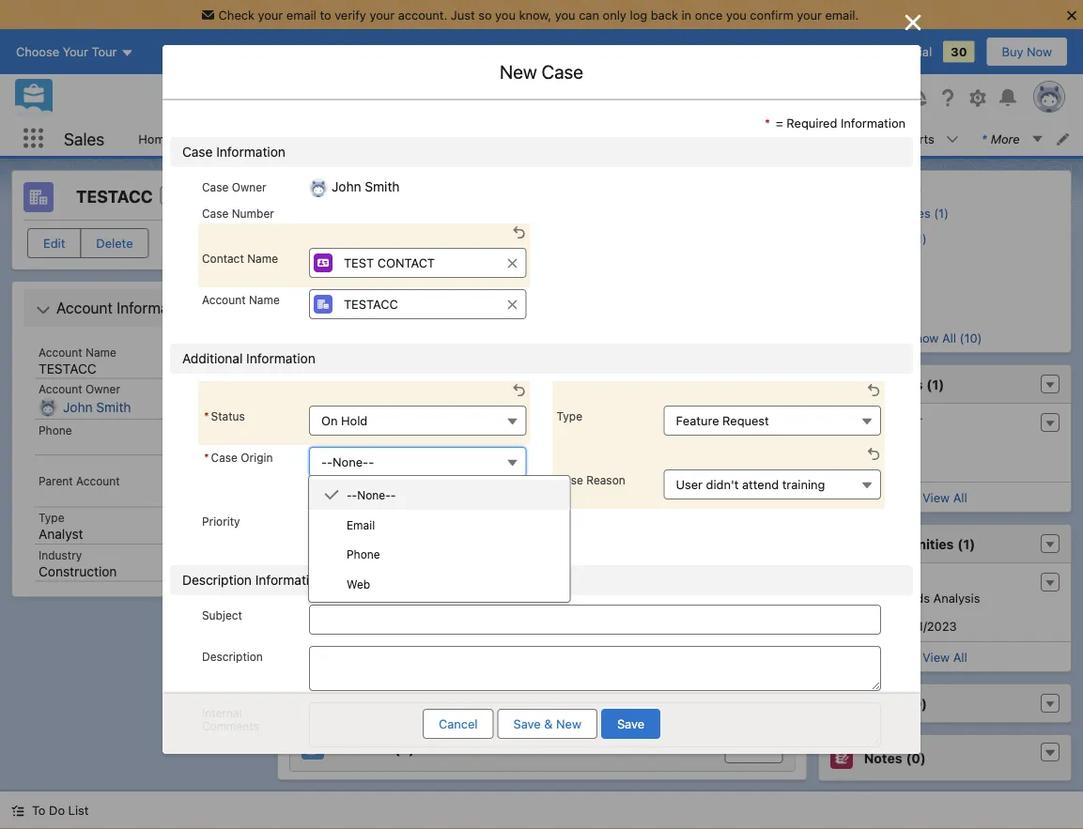 Task type: locate. For each thing, give the bounding box(es) containing it.
1 horizontal spatial type
[[557, 410, 583, 423]]

construction
[[39, 564, 117, 579]]

--none-- down contracts
[[321, 455, 374, 469]]

number for contract number
[[695, 633, 743, 647]]

2 horizontal spatial opportunities
[[864, 536, 954, 552]]

&
[[544, 717, 553, 731]]

contacts inside contacts link
[[375, 132, 427, 146]]

1 horizontal spatial contact
[[866, 415, 923, 429]]

type up analyst
[[39, 512, 64, 525]]

text default image inside --none-- 'option'
[[324, 488, 339, 503]]

contact down contacts (1) on the right top of page
[[866, 415, 923, 429]]

2 save from the left
[[617, 717, 645, 731]]

1 vertical spatial --none--
[[347, 489, 396, 502]]

2 horizontal spatial your
[[797, 8, 822, 22]]

1 horizontal spatial test contact
[[832, 415, 923, 429]]

show
[[908, 331, 939, 345]]

--none-- inside --none-- 'option'
[[347, 489, 396, 502]]

0 vertical spatial account name
[[202, 293, 280, 306]]

0 vertical spatial status
[[211, 410, 245, 423]]

email inside list box
[[347, 519, 375, 532]]

1 vertical spatial phone
[[39, 424, 72, 437]]

show all (10) link
[[908, 331, 982, 345]]

case inside case reason user didn't attend training
[[557, 473, 583, 487]]

group
[[826, 87, 865, 109]]

0 vertical spatial *
[[765, 116, 770, 130]]

phone up web
[[347, 548, 380, 562]]

0 vertical spatial --none--
[[321, 455, 374, 469]]

check
[[219, 8, 255, 22]]

order inside cell
[[524, 633, 559, 647]]

new button
[[725, 420, 780, 448], [725, 587, 780, 615], [725, 735, 780, 763]]

0 horizontal spatial email
[[347, 519, 375, 532]]

2 vertical spatial new button
[[725, 735, 780, 763]]

0 vertical spatial test contact link
[[378, 184, 469, 199]]

0 vertical spatial in
[[682, 8, 692, 22]]

1 horizontal spatial opportunities
[[474, 132, 552, 146]]

test contact link up title:
[[832, 415, 923, 430]]

number left "action" image
[[695, 633, 743, 647]]

1 vertical spatial test
[[832, 415, 862, 429]]

phone down search... button
[[489, 154, 527, 168]]

account down contact
[[202, 293, 246, 306]]

smith
[[96, 400, 131, 415]]

0 vertical spatial type
[[557, 410, 583, 423]]

confirm
[[750, 8, 794, 22]]

* for * case origin
[[204, 451, 209, 464]]

Description text field
[[309, 646, 881, 691]]

testacc up account owner
[[39, 361, 97, 376]]

1 vertical spatial none-
[[357, 489, 391, 502]]

row number image for stage
[[290, 310, 338, 340]]

inverse image
[[902, 11, 924, 34]]

john smith
[[63, 400, 131, 415]]

orders grid
[[290, 625, 791, 684]]

description up subject
[[182, 573, 252, 588]]

1 horizontal spatial test
[[832, 415, 862, 429]]

status cell
[[403, 625, 517, 657]]

you left can
[[555, 8, 576, 22]]

cell down the stage button
[[481, 342, 687, 368]]

opportunities (1) up 1 item • updated 5 minutes ago
[[335, 258, 446, 274]]

new for partners (0)
[[740, 742, 765, 756]]

1 vertical spatial type
[[39, 512, 64, 525]]

0 vertical spatial test contact
[[378, 184, 469, 198]]

list
[[68, 804, 89, 818]]

1 horizontal spatial opportunities (1)
[[864, 536, 975, 552]]

name button
[[369, 146, 481, 176]]

0 vertical spatial contacts
[[375, 132, 427, 146]]

1 horizontal spatial number
[[335, 633, 384, 647]]

cell
[[338, 146, 369, 178], [338, 310, 369, 342], [481, 342, 687, 368], [687, 342, 800, 368]]

opportunities
[[474, 132, 552, 146], [335, 258, 425, 274], [864, 536, 954, 552]]

training
[[782, 478, 825, 492]]

opportunity name button
[[369, 310, 488, 340]]

(0) right "notes"
[[906, 750, 926, 766]]

1 vertical spatial opportunities
[[335, 258, 425, 274]]

* inside * status on hold
[[204, 410, 209, 423]]

name left stage at top
[[453, 318, 488, 332]]

stage:
[[830, 591, 867, 605]]

view all down the test contact element
[[923, 490, 967, 504]]

phone cell
[[481, 146, 594, 178]]

0 vertical spatial none-
[[333, 455, 368, 469]]

0 horizontal spatial test contact link
[[378, 184, 469, 199]]

cell up request
[[687, 342, 800, 368]]

order for order number
[[297, 633, 332, 647]]

(1) down show all (10)
[[927, 376, 944, 392]]

reports link
[[879, 121, 946, 156]]

view all for opportunities (1)
[[519, 377, 564, 391]]

0 horizontal spatial opportunities (1)
[[335, 258, 446, 274]]

row number cell down item
[[290, 310, 338, 342]]

None text field
[[309, 703, 881, 748]]

information for description information
[[255, 573, 324, 588]]

save down description text field
[[617, 717, 645, 731]]

orders (1)
[[335, 594, 401, 609]]

name right contact
[[247, 252, 278, 265]]

you right 'so'
[[495, 8, 516, 22]]

owner
[[232, 180, 266, 194], [85, 383, 120, 396]]

3 new button from the top
[[725, 735, 780, 763]]

(1) right orders
[[383, 594, 401, 609]]

row number image for phone
[[290, 146, 338, 176]]

name left 1
[[249, 293, 280, 306]]

email down calendar
[[601, 154, 634, 168]]

action cell
[[744, 625, 791, 657]]

1 horizontal spatial phone
[[347, 548, 380, 562]]

cancel button
[[423, 709, 494, 739]]

know,
[[519, 8, 552, 22]]

row number cell inside opportunities 'grid'
[[290, 310, 338, 342]]

(1) up minutes
[[428, 258, 446, 274]]

type down stage 'cell'
[[557, 410, 583, 423]]

test contact up title:
[[832, 415, 923, 429]]

order up 00000100
[[297, 633, 332, 647]]

information up additional
[[117, 299, 194, 317]]

* up * case origin
[[204, 410, 209, 423]]

0 horizontal spatial contacts
[[375, 132, 427, 146]]

leave
[[737, 45, 770, 59]]

edit button
[[27, 228, 81, 258]]

edit
[[43, 236, 65, 250]]

00000101
[[303, 469, 360, 483]]

description for description information
[[182, 573, 252, 588]]

test contact link down name cell
[[378, 184, 469, 199]]

john smith link
[[63, 400, 131, 416]]

type
[[557, 410, 583, 423], [39, 512, 64, 525]]

2 horizontal spatial phone
[[489, 154, 527, 168]]

2 vertical spatial *
[[204, 451, 209, 464]]

view all down contacts 'grid'
[[519, 212, 564, 226]]

priority
[[202, 515, 240, 528]]

2 vertical spatial phone
[[347, 548, 380, 562]]

item
[[309, 285, 332, 298]]

contacts (1)
[[864, 376, 944, 392]]

test up title:
[[832, 415, 862, 429]]

row number image inside contacts 'grid'
[[290, 146, 338, 176]]

opportunities down search... button
[[474, 132, 552, 146]]

information up case owner
[[216, 144, 285, 160]]

description
[[182, 573, 252, 588], [202, 650, 263, 663]]

contacts right contacts icon
[[864, 376, 923, 392]]

row number image down item
[[290, 310, 338, 340]]

0 vertical spatial email
[[601, 154, 634, 168]]

1 horizontal spatial status
[[411, 633, 450, 647]]

row number image
[[290, 146, 338, 176], [290, 310, 338, 340]]

accounts
[[275, 132, 329, 146]]

0 vertical spatial description
[[182, 573, 252, 588]]

all for view all link related to contacts (1)
[[953, 490, 967, 504]]

test down name cell
[[378, 184, 408, 198]]

1 save from the left
[[513, 717, 541, 731]]

1 vertical spatial email
[[347, 519, 375, 532]]

list box
[[308, 475, 571, 603]]

opportunities (1) link
[[853, 206, 949, 221]]

feature
[[676, 414, 719, 428]]

all down stage 'cell'
[[550, 377, 564, 391]]

1 order from the left
[[297, 633, 332, 647]]

account name down contact name
[[202, 293, 280, 306]]

information up orders image
[[255, 573, 324, 588]]

title cell
[[707, 146, 819, 178]]

testacc
[[76, 186, 153, 207], [39, 361, 97, 376]]

account up john
[[39, 383, 82, 396]]

save
[[513, 717, 541, 731], [617, 717, 645, 731]]

in
[[682, 8, 692, 22], [897, 45, 907, 59]]

forecasts
[[697, 132, 752, 146]]

your left email.
[[797, 8, 822, 22]]

row number image right case information
[[290, 146, 338, 176]]

2 vertical spatial opportunities
[[864, 536, 954, 552]]

view all link up "save & new"
[[290, 683, 794, 713]]

1 horizontal spatial email
[[601, 154, 634, 168]]

account name up account owner
[[39, 346, 116, 359]]

case for case owner
[[202, 180, 229, 194]]

0 horizontal spatial account name
[[39, 346, 116, 359]]

2 horizontal spatial you
[[726, 8, 747, 22]]

2 new button from the top
[[725, 587, 780, 615]]

0 horizontal spatial you
[[495, 8, 516, 22]]

Type button
[[664, 406, 881, 436]]

owner up john smith at the left
[[85, 383, 120, 396]]

contact inside the test contact element
[[866, 415, 923, 429]]

2 your from the left
[[370, 8, 395, 22]]

case information
[[182, 144, 285, 160]]

0 vertical spatial contact
[[412, 184, 469, 198]]

test contact element
[[819, 411, 1071, 475]]

contacts
[[375, 132, 427, 146], [864, 376, 923, 392]]

0 horizontal spatial test contact
[[378, 184, 469, 198]]

status inside * status on hold
[[211, 410, 245, 423]]

0 horizontal spatial owner
[[85, 383, 120, 396]]

search... button
[[325, 83, 700, 113]]

none- up draft
[[357, 489, 391, 502]]

1 vertical spatial test contact link
[[832, 415, 923, 430]]

Case Reason button
[[664, 470, 881, 500]]

0 vertical spatial row number cell
[[290, 146, 338, 178]]

analyst
[[39, 527, 83, 542]]

phone:
[[830, 459, 870, 473]]

1 vertical spatial *
[[204, 410, 209, 423]]

(1)
[[428, 258, 446, 274], [927, 376, 944, 392], [403, 426, 420, 442], [958, 536, 975, 552], [383, 594, 401, 609]]

00000100
[[299, 663, 358, 677]]

1 vertical spatial contact
[[866, 415, 923, 429]]

number for order number
[[335, 633, 384, 647]]

view all link down stage at top
[[290, 368, 794, 398]]

all for opportunities (1) view all link
[[550, 377, 564, 391]]

opp1 element
[[819, 571, 1071, 635]]

search...
[[361, 91, 411, 105]]

1 new button from the top
[[725, 420, 780, 448]]

text default image
[[36, 303, 51, 318], [324, 488, 339, 503], [1044, 747, 1057, 760], [11, 805, 24, 818]]

0 vertical spatial opportunities
[[474, 132, 552, 146]]

status up 'edit phone' icon
[[211, 410, 245, 423]]

1 row number cell from the top
[[290, 146, 338, 178]]

0 horizontal spatial contact
[[412, 184, 469, 198]]

* left =
[[765, 116, 770, 130]]

1 horizontal spatial test contact link
[[832, 415, 923, 430]]

row number cell right case information
[[290, 146, 338, 178]]

your left the email
[[258, 8, 283, 22]]

to do list
[[32, 804, 89, 818]]

order number
[[297, 633, 384, 647]]

1 vertical spatial description
[[202, 650, 263, 663]]

view all link down the test contact element
[[819, 482, 1071, 512]]

Account Name text field
[[309, 289, 527, 319]]

new button for contracts (1)
[[725, 420, 780, 448]]

2 row number cell from the top
[[290, 310, 338, 342]]

contacts for contacts (1)
[[864, 376, 923, 392]]

order left start
[[524, 633, 559, 647]]

1 vertical spatial in
[[897, 45, 907, 59]]

title button
[[707, 146, 819, 176]]

0 vertical spatial test
[[378, 184, 408, 198]]

test contact down name cell
[[378, 184, 469, 198]]

test contact link
[[378, 184, 469, 199], [832, 415, 923, 430]]

phone down john
[[39, 424, 72, 437]]

contact down name cell
[[412, 184, 469, 198]]

all down the 10/31/2023
[[953, 650, 967, 664]]

view down the test contact element
[[923, 490, 950, 504]]

type inside type feature request
[[557, 410, 583, 423]]

opportunities up 1 item • updated 5 minutes ago
[[335, 258, 425, 274]]

2 row number image from the top
[[290, 310, 338, 340]]

view
[[519, 212, 547, 226], [519, 377, 547, 391], [923, 490, 950, 504], [923, 650, 950, 664], [519, 691, 547, 706]]

0 horizontal spatial order
[[297, 633, 332, 647]]

(10)
[[960, 331, 982, 345]]

all down contacts 'grid'
[[550, 212, 564, 226]]

1/28/2024 status: draft
[[301, 499, 397, 527]]

case for case number
[[202, 207, 229, 220]]

* for * = required information
[[765, 116, 770, 130]]

contacts (1) link
[[853, 180, 922, 195]]

0 vertical spatial row number image
[[290, 146, 338, 176]]

0 vertical spatial owner
[[232, 180, 266, 194]]

opportunities image
[[301, 255, 323, 277]]

* left 'edit phone' icon
[[204, 451, 209, 464]]

0 horizontal spatial your
[[258, 8, 283, 22]]

save inside "button"
[[617, 717, 645, 731]]

new
[[500, 61, 537, 83], [740, 427, 765, 441], [740, 594, 765, 608], [556, 717, 581, 731], [740, 742, 765, 756]]

cell right accounts
[[338, 146, 369, 178]]

all
[[550, 212, 564, 226], [942, 331, 956, 345], [550, 377, 564, 391], [953, 490, 967, 504], [953, 650, 967, 664], [550, 691, 564, 706]]

0 horizontal spatial test
[[378, 184, 408, 198]]

leads list item
[[183, 121, 264, 156]]

contracts (1)
[[853, 231, 927, 245]]

type feature request
[[557, 410, 769, 428]]

1 horizontal spatial you
[[555, 8, 576, 22]]

ago
[[448, 285, 468, 298]]

information for account information
[[117, 299, 194, 317]]

all down the test contact element
[[953, 490, 967, 504]]

updated
[[344, 285, 390, 298]]

view down stage at top
[[519, 377, 547, 391]]

0 vertical spatial new button
[[725, 420, 780, 448]]

edit account name image
[[224, 362, 237, 375]]

1 vertical spatial row number image
[[290, 310, 338, 340]]

name down search...
[[376, 154, 411, 168]]

orders image
[[301, 590, 323, 613]]

reports
[[890, 132, 935, 146]]

0 horizontal spatial status
[[211, 410, 245, 423]]

1 vertical spatial test contact
[[832, 415, 923, 429]]

row number image inside opportunities 'grid'
[[290, 310, 338, 340]]

view for opportunities (1)
[[519, 377, 547, 391]]

your right verify
[[370, 8, 395, 22]]

view up "save & new"
[[519, 691, 547, 706]]

owner for case owner
[[232, 180, 266, 194]]

all up the &
[[550, 691, 564, 706]]

in right the left
[[897, 45, 907, 59]]

description down subject
[[202, 650, 263, 663]]

1 row number image from the top
[[290, 146, 338, 176]]

account partner image
[[301, 737, 323, 760]]

list
[[127, 121, 1083, 156]]

0 horizontal spatial type
[[39, 512, 64, 525]]

opportunities list item
[[463, 121, 587, 156]]

tab panel
[[289, 74, 1010, 772]]

1 your from the left
[[258, 8, 283, 22]]

0 vertical spatial phone
[[489, 154, 527, 168]]

in right back
[[682, 8, 692, 22]]

1 horizontal spatial save
[[617, 717, 645, 731]]

order inside cell
[[297, 633, 332, 647]]

number down orders
[[335, 633, 384, 647]]

view all up "save & new"
[[519, 691, 564, 706]]

number
[[232, 207, 274, 220], [335, 633, 384, 647], [695, 633, 743, 647]]

information inside dropdown button
[[117, 299, 194, 317]]

name inside button
[[376, 154, 411, 168]]

phone inside 'button'
[[489, 154, 527, 168]]

2 you from the left
[[555, 8, 576, 22]]

(1) for view all link related to contacts (1)
[[927, 376, 944, 392]]

2 order from the left
[[524, 633, 559, 647]]

testacc up delete
[[76, 186, 153, 207]]

subject
[[202, 609, 242, 622]]

needs analysis amount: close date: 10/31/2023
[[830, 591, 980, 633]]

contact inside contacts 'grid'
[[412, 184, 469, 198]]

contract number cell
[[631, 625, 744, 657]]

0 horizontal spatial in
[[682, 8, 692, 22]]

owner for account owner
[[85, 383, 120, 396]]

minutes
[[403, 285, 445, 298]]

case for case information
[[182, 144, 213, 160]]

show all (10)
[[908, 331, 982, 345]]

text default image inside account information dropdown button
[[36, 303, 51, 318]]

owner up case number
[[232, 180, 266, 194]]

1 horizontal spatial your
[[370, 8, 395, 22]]

1 vertical spatial contacts
[[864, 376, 923, 392]]

save inside button
[[513, 717, 541, 731]]

contacts list item
[[364, 121, 463, 156]]

1 vertical spatial row number cell
[[290, 310, 338, 342]]

opportunity name cell
[[369, 310, 488, 342]]

1 horizontal spatial order
[[524, 633, 559, 647]]

orders
[[335, 594, 379, 609]]

(1) up analysis
[[958, 536, 975, 552]]

view all for orders (1)
[[519, 691, 564, 706]]

1 item • updated 5 minutes ago
[[301, 285, 468, 298]]

email down 1/28/2024
[[347, 519, 375, 532]]

amount:
[[830, 605, 878, 619]]

status inside status cell
[[411, 633, 450, 647]]

view all down stage at top
[[519, 377, 564, 391]]

0 horizontal spatial opportunities
[[335, 258, 425, 274]]

status right order number cell
[[411, 633, 450, 647]]

1 horizontal spatial owner
[[232, 180, 266, 194]]

date
[[596, 633, 625, 647]]

check your email to verify your account. just so you know, you can only log back in once you confirm your email.
[[219, 8, 859, 22]]

new for orders (1)
[[740, 594, 765, 608]]

leave feedback
[[737, 45, 829, 59]]

cell down updated
[[338, 310, 369, 342]]

you right once
[[726, 8, 747, 22]]

order for order start date
[[524, 633, 559, 647]]

1 vertical spatial status
[[411, 633, 450, 647]]

Contact Name text field
[[309, 248, 527, 278]]

2 horizontal spatial number
[[695, 633, 743, 647]]

dashboards
[[775, 132, 843, 146]]

user
[[676, 478, 703, 492]]

text default image inside to do list button
[[11, 805, 24, 818]]

view all for contacts (1)
[[923, 490, 967, 504]]

row number cell
[[290, 146, 338, 178], [290, 310, 338, 342]]

name cell
[[369, 146, 481, 178]]

--none-- up draft
[[347, 489, 396, 502]]

information right edit account name icon
[[246, 351, 315, 366]]

new button for partners (0)
[[725, 735, 780, 763]]

* for * status on hold
[[204, 410, 209, 423]]

1 horizontal spatial contacts
[[864, 376, 923, 392]]

0 horizontal spatial save
[[513, 717, 541, 731]]

0 horizontal spatial number
[[232, 207, 274, 220]]

(0) for partners (0)
[[394, 741, 414, 757]]

opportunities (1) up needs
[[864, 536, 975, 552]]

account information button
[[27, 293, 249, 323]]

view all link for opportunities (1)
[[290, 368, 794, 398]]

1 vertical spatial owner
[[85, 383, 120, 396]]

--none--
[[321, 455, 374, 469], [347, 489, 396, 502]]

1 vertical spatial new button
[[725, 587, 780, 615]]

required
[[787, 116, 837, 130]]

(0) right cases
[[907, 696, 927, 711]]

contacts (1)
[[853, 180, 922, 194]]

contacts down search...
[[375, 132, 427, 146]]

contacts for contacts
[[375, 132, 427, 146]]



Task type: describe. For each thing, give the bounding box(es) containing it.
1/28/2024
[[339, 499, 397, 513]]

3 you from the left
[[726, 8, 747, 22]]

analysis
[[933, 591, 980, 605]]

description information
[[182, 573, 324, 588]]

contact
[[202, 252, 244, 265]]

to do list button
[[0, 792, 100, 830]]

account information
[[56, 299, 194, 317]]

just
[[451, 8, 475, 22]]

1 horizontal spatial account name
[[202, 293, 280, 306]]

once
[[695, 8, 723, 22]]

contracts (1)
[[335, 426, 420, 442]]

=
[[776, 116, 783, 130]]

view down the 10/31/2023
[[923, 650, 950, 664]]

didn't
[[706, 478, 739, 492]]

case number
[[202, 207, 274, 220]]

(1) up case origin, --none-- button
[[403, 426, 420, 442]]

all for view all link below phone cell
[[550, 212, 564, 226]]

save button
[[601, 709, 660, 739]]

test inside contacts 'grid'
[[378, 184, 408, 198]]

contact name
[[202, 252, 278, 265]]

calendar
[[599, 132, 650, 146]]

information for additional information
[[246, 351, 315, 366]]

new for contracts (1)
[[740, 427, 765, 441]]

type for type
[[39, 512, 64, 525]]

row number cell for phone
[[290, 146, 338, 178]]

0 vertical spatial testacc
[[76, 186, 153, 207]]

contacts link
[[364, 121, 438, 156]]

text default image for account information
[[36, 303, 51, 318]]

contract number
[[638, 633, 743, 647]]

do
[[49, 804, 65, 818]]

new button for orders (1)
[[725, 587, 780, 615]]

type for type feature request
[[557, 410, 583, 423]]

forecasts link
[[685, 121, 764, 156]]

Subject text field
[[309, 605, 881, 635]]

sales
[[64, 128, 105, 149]]

needs
[[893, 591, 930, 605]]

order number cell
[[290, 625, 403, 657]]

view for orders (1)
[[519, 691, 547, 706]]

opportunities inside list item
[[474, 132, 552, 146]]

action image
[[744, 625, 791, 655]]

--none-- inside case origin, --none-- button
[[321, 455, 374, 469]]

3 your from the left
[[797, 8, 822, 22]]

00000100 link
[[299, 663, 358, 678]]

trial
[[911, 45, 932, 59]]

dashboards list item
[[764, 121, 879, 156]]

case reason user didn't attend training
[[557, 473, 825, 492]]

home
[[138, 132, 172, 146]]

contacts image
[[830, 373, 853, 396]]

account image
[[23, 182, 54, 212]]

information up reports
[[841, 116, 906, 130]]

partners
[[335, 741, 390, 757]]

0 horizontal spatial phone
[[39, 424, 72, 437]]

stage cell
[[481, 310, 687, 342]]

delete button
[[80, 228, 149, 258]]

opportunities (1)
[[853, 206, 949, 220]]

account.
[[398, 8, 447, 22]]

only
[[603, 8, 627, 22]]

all for view all link under the 10/31/2023
[[953, 650, 967, 664]]

attend
[[742, 478, 779, 492]]

none- inside button
[[333, 455, 368, 469]]

buy now button
[[986, 37, 1068, 67]]

close
[[830, 619, 862, 633]]

description for description
[[202, 650, 263, 663]]

case for case reason user didn't attend training
[[557, 473, 583, 487]]

view all link down the 10/31/2023
[[819, 642, 1071, 672]]

edit industry image
[[224, 565, 237, 578]]

origin
[[241, 451, 273, 464]]

none- inside 'option'
[[357, 489, 391, 502]]

edit phone image
[[224, 440, 237, 453]]

phone inside list box
[[347, 548, 380, 562]]

email cell
[[594, 146, 707, 178]]

number for case number
[[232, 207, 274, 220]]

view all down the 10/31/2023
[[923, 650, 967, 664]]

(0) for notes (0)
[[906, 750, 926, 766]]

test contact link inside contacts 'grid'
[[378, 184, 469, 199]]

log
[[630, 8, 647, 22]]

opportunities status
[[301, 285, 344, 298]]

email inside button
[[601, 154, 634, 168]]

Status, On Hold button
[[309, 406, 527, 436]]

email button
[[594, 146, 707, 176]]

information for case information
[[216, 144, 285, 160]]

back
[[651, 8, 678, 22]]

--none-- option
[[309, 480, 570, 510]]

1 horizontal spatial in
[[897, 45, 907, 59]]

view down phone cell
[[519, 212, 547, 226]]

email
[[286, 8, 316, 22]]

notes
[[864, 750, 902, 766]]

1 you from the left
[[495, 8, 516, 22]]

parent
[[39, 474, 73, 488]]

30
[[951, 45, 967, 59]]

additional
[[182, 351, 243, 366]]

contracts (1) link
[[853, 231, 927, 246]]

contracts
[[335, 426, 399, 442]]

save for save & new
[[513, 717, 541, 731]]

text default image for to do list
[[11, 805, 24, 818]]

save for save
[[617, 717, 645, 731]]

cases
[[864, 696, 904, 711]]

dashboards link
[[764, 121, 854, 156]]

additional information
[[182, 351, 315, 366]]

1 vertical spatial testacc
[[39, 361, 97, 376]]

contract
[[638, 633, 692, 647]]

edit type image
[[224, 528, 237, 541]]

title
[[714, 154, 741, 168]]

draft
[[339, 513, 368, 527]]

account up account owner
[[39, 346, 82, 359]]

* case origin
[[204, 451, 273, 464]]

opportunity name stage
[[376, 318, 524, 332]]

view all link down phone cell
[[290, 204, 794, 234]]

phone button
[[481, 146, 594, 176]]

to
[[320, 8, 331, 22]]

days
[[844, 45, 872, 59]]

view all link for contacts (1)
[[819, 482, 1071, 512]]

contracts image
[[301, 423, 323, 445]]

test contact inside contacts 'grid'
[[378, 184, 469, 198]]

contacts grid
[[290, 146, 866, 205]]

view all link for orders (1)
[[290, 683, 794, 713]]

calendar list item
[[587, 121, 685, 156]]

1 vertical spatial opportunities (1)
[[864, 536, 975, 552]]

date:
[[866, 619, 896, 633]]

can
[[579, 8, 599, 22]]

feedback
[[773, 45, 829, 59]]

tab panel containing opportunities
[[289, 74, 1010, 772]]

on
[[321, 414, 338, 428]]

account right parent at the left of the page
[[76, 474, 120, 488]]

reports list item
[[879, 121, 970, 156]]

delete
[[96, 236, 133, 250]]

0 vertical spatial opportunities (1)
[[335, 258, 446, 274]]

cases (0)
[[864, 696, 927, 711]]

cases image
[[830, 692, 853, 715]]

(0) for cases (0)
[[907, 696, 927, 711]]

(1) for orders (1)'s view all link
[[383, 594, 401, 609]]

parent account
[[39, 474, 120, 488]]

Case Origin, --None-- button
[[309, 447, 527, 477]]

00000101 element
[[290, 465, 458, 529]]

leads link
[[183, 121, 240, 156]]

opportunities grid
[[290, 310, 1010, 369]]

view for contacts (1)
[[923, 490, 950, 504]]

list containing home
[[127, 121, 1083, 156]]

account inside dropdown button
[[56, 299, 113, 317]]

order start date
[[524, 633, 625, 647]]

now
[[1027, 45, 1052, 59]]

accounts list item
[[264, 121, 364, 156]]

title:
[[830, 431, 859, 445]]

cancel
[[439, 717, 478, 731]]

row number cell for stage
[[290, 310, 338, 342]]

name up account owner
[[85, 346, 116, 359]]

5
[[393, 285, 400, 298]]

order start date cell
[[517, 625, 631, 657]]

all for orders (1)'s view all link
[[550, 691, 564, 706]]

all left "(10)"
[[942, 331, 956, 345]]

stage button
[[481, 310, 687, 340]]

1 vertical spatial account name
[[39, 346, 116, 359]]

home link
[[127, 121, 183, 156]]

name inside opportunities 'grid'
[[453, 318, 488, 332]]

notes (0)
[[864, 750, 926, 766]]

accounts link
[[264, 121, 340, 156]]

list box containing --none--
[[308, 475, 571, 603]]

account owner
[[39, 383, 120, 396]]

(1) for opportunities (1) view all link
[[428, 258, 446, 274]]

text default image for --none--
[[324, 488, 339, 503]]



Task type: vqa. For each thing, say whether or not it's contained in the screenshot.
Industry button
no



